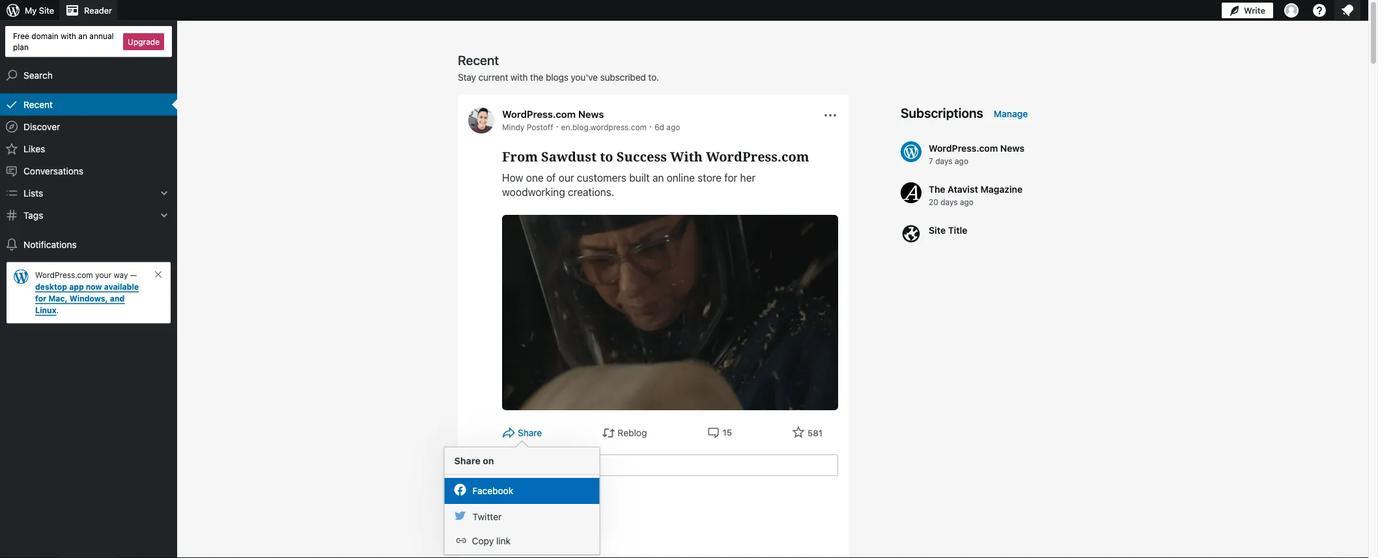 Task type: describe. For each thing, give the bounding box(es) containing it.
discover
[[23, 121, 60, 132]]

woodworking creations.
[[502, 186, 614, 198]]

my site
[[25, 6, 54, 15]]

share for share
[[518, 428, 542, 438]]

copy link
[[472, 535, 511, 546]]

stay
[[458, 72, 476, 83]]

domain
[[31, 31, 59, 40]]

bryantcg80
[[502, 491, 554, 501]]

reblog button
[[602, 426, 647, 440]]

postoff
[[527, 122, 553, 132]]

available
[[104, 282, 139, 292]]

show more comments
[[502, 543, 584, 552]]

twitter button
[[445, 504, 600, 530]]

share button
[[502, 426, 542, 440]]

wordpress.com for ago
[[929, 143, 998, 153]]

0 horizontal spatial site
[[39, 6, 54, 15]]

keyboard_arrow_down image
[[158, 209, 171, 222]]

1 · from the left
[[556, 121, 559, 132]]

wordpress.com news 7 days ago
[[929, 143, 1025, 165]]

for inside wordpress.com your way — desktop app now available for mac, windows, and linux
[[35, 294, 46, 303]]

link
[[496, 535, 511, 546]]

reader
[[84, 6, 112, 15]]

manage your notifications image
[[1340, 3, 1356, 18]]

wordpress.com news link
[[502, 108, 604, 120]]

to
[[600, 148, 613, 165]]

an inside free domain with an annual plan
[[78, 31, 87, 40]]

my
[[25, 6, 37, 15]]

20
[[929, 197, 939, 207]]

.
[[56, 306, 59, 315]]

news for ago
[[1001, 143, 1025, 153]]

copy
[[472, 535, 494, 546]]

Add a comment… text field
[[502, 455, 838, 476]]

ago right 1d
[[570, 491, 586, 501]]

the atavist magazine 20 days ago
[[929, 184, 1023, 207]]

recent for recent
[[23, 99, 53, 110]]

title
[[948, 225, 968, 236]]

of
[[546, 172, 556, 184]]

15
[[723, 428, 732, 437]]

likes
[[23, 143, 45, 154]]

facebook button
[[445, 478, 600, 504]]

the
[[530, 72, 544, 83]]

atavist
[[948, 184, 978, 194]]

with inside recent stay current with the blogs you've subscribed to.
[[511, 72, 528, 83]]

customers
[[577, 172, 627, 184]]

plan
[[13, 42, 29, 51]]

sawdust
[[541, 148, 597, 165]]

linux
[[35, 306, 56, 315]]

likes link
[[0, 138, 177, 160]]

the
[[929, 184, 946, 194]]

your
[[95, 271, 111, 280]]

current
[[478, 72, 508, 83]]

tags
[[23, 210, 43, 221]]

magazine
[[981, 184, 1023, 194]]

581 button
[[792, 426, 823, 441]]

recent link
[[0, 94, 177, 116]]

annual
[[89, 31, 114, 40]]

success
[[617, 148, 667, 165]]

discover link
[[0, 116, 177, 138]]

awesome job!
[[502, 504, 572, 518]]

6d
[[655, 122, 664, 132]]

search link
[[0, 64, 177, 86]]

keyboard_arrow_down image
[[158, 187, 171, 200]]

tags link
[[0, 204, 177, 226]]

days inside wordpress.com news 7 days ago
[[936, 156, 953, 165]]

7
[[929, 156, 933, 165]]

wordpress.com your way — desktop app now available for mac, windows, and linux
[[35, 271, 139, 315]]

mindy postoff link
[[502, 122, 553, 132]]

way
[[114, 271, 128, 280]]

—
[[130, 271, 137, 280]]

time image
[[1372, 50, 1378, 62]]

reblog
[[618, 428, 647, 438]]

en.blog.wordpress.com
[[561, 122, 647, 132]]

desktop
[[35, 282, 67, 292]]

write
[[1244, 6, 1266, 15]]

now
[[86, 282, 102, 292]]

twitter
[[473, 512, 502, 522]]

ago inside the atavist magazine 20 days ago
[[960, 197, 974, 207]]

wordpress.com for desktop
[[35, 271, 93, 280]]

site inside from sawdust to success with wordpress.com main content
[[929, 225, 946, 236]]

site title link
[[901, 223, 1077, 246]]

show more comments button
[[502, 539, 584, 556]]

lists link
[[0, 182, 177, 204]]

conversations link
[[0, 160, 177, 182]]

reader link
[[59, 0, 117, 21]]

news for ·
[[578, 108, 604, 120]]

bryantcg80 1d ago
[[502, 491, 586, 501]]

store
[[698, 172, 722, 184]]



Task type: locate. For each thing, give the bounding box(es) containing it.
an right built
[[653, 172, 664, 184]]

from
[[502, 148, 538, 165]]

wordpress.com up 7
[[929, 143, 998, 153]]

0 vertical spatial for
[[725, 172, 738, 184]]

0 vertical spatial recent
[[458, 52, 499, 67]]

my site link
[[0, 0, 59, 21]]

awesome
[[502, 504, 550, 518]]

share
[[518, 428, 542, 438], [454, 455, 481, 466]]

for up linux
[[35, 294, 46, 303]]

with
[[61, 31, 76, 40], [511, 72, 528, 83]]

with left the
[[511, 72, 528, 83]]

1 vertical spatial days
[[941, 197, 958, 207]]

1 horizontal spatial with
[[511, 72, 528, 83]]

0 vertical spatial with
[[61, 31, 76, 40]]

on
[[483, 455, 494, 466]]

share inside tooltip
[[454, 455, 481, 466]]

show
[[502, 543, 522, 552]]

news down manage "link"
[[1001, 143, 1025, 153]]

news inside wordpress.com news 7 days ago
[[1001, 143, 1025, 153]]

1 horizontal spatial site
[[929, 225, 946, 236]]

site title
[[929, 225, 968, 236]]

group
[[475, 455, 838, 476]]

ago
[[667, 122, 680, 132], [955, 156, 969, 165], [960, 197, 974, 207], [570, 491, 586, 501]]

1 horizontal spatial ·
[[649, 121, 652, 132]]

wordpress.com inside wordpress.com news mindy postoff · en.blog.wordpress.com · 6d ago
[[502, 108, 576, 120]]

an
[[78, 31, 87, 40], [653, 172, 664, 184]]

wordpress.com for ·
[[502, 108, 576, 120]]

terry turtle image
[[475, 455, 496, 476]]

wordpress.com up postoff
[[502, 108, 576, 120]]

manage
[[994, 108, 1028, 119]]

1 vertical spatial with
[[511, 72, 528, 83]]

0 vertical spatial an
[[78, 31, 87, 40]]

from sawdust to success with wordpress.com main content
[[458, 51, 1089, 558]]

1 horizontal spatial news
[[1001, 143, 1025, 153]]

my profile image
[[1285, 3, 1299, 18]]

from sawdust to success with wordpress.com how one of our customers built an online store for her woodworking creations.
[[502, 148, 809, 198]]

6d ago link
[[655, 122, 680, 132]]

for inside from sawdust to success with wordpress.com how one of our customers built an online store for her woodworking creations.
[[725, 172, 738, 184]]

tooltip
[[444, 440, 600, 555]]

share for share on
[[454, 455, 481, 466]]

ago up atavist
[[955, 156, 969, 165]]

1 horizontal spatial share
[[518, 428, 542, 438]]

upgrade button
[[123, 33, 164, 50]]

write link
[[1222, 0, 1274, 21]]

0 horizontal spatial for
[[35, 294, 46, 303]]

wordpress.com inside wordpress.com news 7 days ago
[[929, 143, 998, 153]]

0 horizontal spatial recent
[[23, 99, 53, 110]]

0 horizontal spatial share
[[454, 455, 481, 466]]

news
[[578, 108, 604, 120], [1001, 143, 1025, 153]]

how
[[502, 172, 523, 184]]

with inside free domain with an annual plan
[[61, 31, 76, 40]]

1 horizontal spatial recent
[[458, 52, 499, 67]]

2
[[595, 522, 600, 532]]

wordpress.com inside from sawdust to success with wordpress.com how one of our customers built an online store for her woodworking creations.
[[706, 148, 809, 165]]

built
[[629, 172, 650, 184]]

more
[[525, 543, 543, 552]]

site right the my
[[39, 6, 54, 15]]

1d ago link
[[558, 491, 586, 501]]

mac,
[[48, 294, 67, 303]]

ago inside wordpress.com news mindy postoff · en.blog.wordpress.com · 6d ago
[[667, 122, 680, 132]]

15 button
[[707, 426, 732, 439]]

dismiss image
[[153, 269, 164, 280]]

facebook
[[473, 486, 514, 496]]

2 · from the left
[[649, 121, 652, 132]]

with
[[670, 148, 703, 165]]

manage link
[[994, 107, 1028, 121]]

0 vertical spatial days
[[936, 156, 953, 165]]

0 vertical spatial site
[[39, 6, 54, 15]]

help image
[[1312, 3, 1328, 18]]

1 vertical spatial site
[[929, 225, 946, 236]]

conversations
[[23, 166, 83, 176]]

group inside from sawdust to success with wordpress.com main content
[[475, 455, 838, 476]]

en.blog.wordpress.com link
[[561, 122, 647, 132]]

0 horizontal spatial an
[[78, 31, 87, 40]]

app
[[69, 282, 84, 292]]

from sawdust to success with wordpress.com link
[[502, 147, 838, 166]]

her
[[740, 172, 756, 184]]

with right domain
[[61, 31, 76, 40]]

days right 20
[[941, 197, 958, 207]]

0 vertical spatial share
[[518, 428, 542, 438]]

copy link button
[[445, 530, 600, 551]]

subscriptions
[[901, 105, 984, 120]]

share inside button
[[518, 428, 542, 438]]

wordpress.com up her
[[706, 148, 809, 165]]

1 vertical spatial recent
[[23, 99, 53, 110]]

mindy
[[502, 122, 525, 132]]

recent stay current with the blogs you've subscribed to.
[[458, 52, 659, 83]]

0 horizontal spatial news
[[578, 108, 604, 120]]

blogs
[[546, 72, 569, 83]]

toggle menu image
[[823, 107, 838, 123]]

job!
[[553, 504, 572, 518]]

581
[[808, 428, 823, 438]]

recent inside recent stay current with the blogs you've subscribed to.
[[458, 52, 499, 67]]

news up en.blog.wordpress.com link
[[578, 108, 604, 120]]

and
[[110, 294, 125, 303]]

bryantcg80 image
[[475, 494, 496, 515]]

online
[[667, 172, 695, 184]]

ago down atavist
[[960, 197, 974, 207]]

1 vertical spatial news
[[1001, 143, 1025, 153]]

for left her
[[725, 172, 738, 184]]

recent for recent stay current with the blogs you've subscribed to.
[[458, 52, 499, 67]]

1 vertical spatial share
[[454, 455, 481, 466]]

· down wordpress.com news 'link'
[[556, 121, 559, 132]]

an inside from sawdust to success with wordpress.com how one of our customers built an online store for her woodworking creations.
[[653, 172, 664, 184]]

site left title at the top right of the page
[[929, 225, 946, 236]]

menu inside tooltip
[[445, 475, 600, 555]]

free
[[13, 31, 29, 40]]

0 horizontal spatial with
[[61, 31, 76, 40]]

notifications
[[23, 239, 77, 250]]

recent
[[458, 52, 499, 67], [23, 99, 53, 110]]

wordpress.com
[[502, 108, 576, 120], [929, 143, 998, 153], [706, 148, 809, 165], [35, 271, 93, 280]]

subscribed to.
[[600, 72, 659, 83]]

share left the on
[[454, 455, 481, 466]]

for
[[725, 172, 738, 184], [35, 294, 46, 303]]

menu containing facebook
[[445, 475, 600, 555]]

days right 7
[[936, 156, 953, 165]]

wordpress.com news mindy postoff · en.blog.wordpress.com · 6d ago
[[502, 108, 680, 132]]

1 horizontal spatial an
[[653, 172, 664, 184]]

1 vertical spatial an
[[653, 172, 664, 184]]

menu
[[445, 475, 600, 555]]

0 horizontal spatial ·
[[556, 121, 559, 132]]

comments
[[546, 543, 584, 552]]

share up 'facebook' button
[[518, 428, 542, 438]]

our
[[559, 172, 574, 184]]

1 horizontal spatial for
[[725, 172, 738, 184]]

wordpress.com up app
[[35, 271, 93, 280]]

you've
[[571, 72, 598, 83]]

0 vertical spatial news
[[578, 108, 604, 120]]

news inside wordpress.com news mindy postoff · en.blog.wordpress.com · 6d ago
[[578, 108, 604, 120]]

lists
[[23, 188, 43, 198]]

days inside the atavist magazine 20 days ago
[[941, 197, 958, 207]]

upgrade
[[128, 37, 160, 46]]

site
[[39, 6, 54, 15], [929, 225, 946, 236]]

an left annual
[[78, 31, 87, 40]]

recent up stay
[[458, 52, 499, 67]]

tooltip containing share on
[[444, 440, 600, 555]]

ago inside wordpress.com news 7 days ago
[[955, 156, 969, 165]]

free domain with an annual plan
[[13, 31, 114, 51]]

days
[[936, 156, 953, 165], [941, 197, 958, 207]]

mindy postoff image
[[468, 107, 494, 134]]

1 vertical spatial for
[[35, 294, 46, 303]]

recent up discover
[[23, 99, 53, 110]]

one
[[526, 172, 544, 184]]

ago right 6d
[[667, 122, 680, 132]]

· left 6d
[[649, 121, 652, 132]]

notifications link
[[0, 234, 177, 256]]

wordpress.com inside wordpress.com your way — desktop app now available for mac, windows, and linux
[[35, 271, 93, 280]]



Task type: vqa. For each thing, say whether or not it's contained in the screenshot.
Rockfield is a refined theme designed for restaurants and food-related businesses seeking a classic, elegant look. image
no



